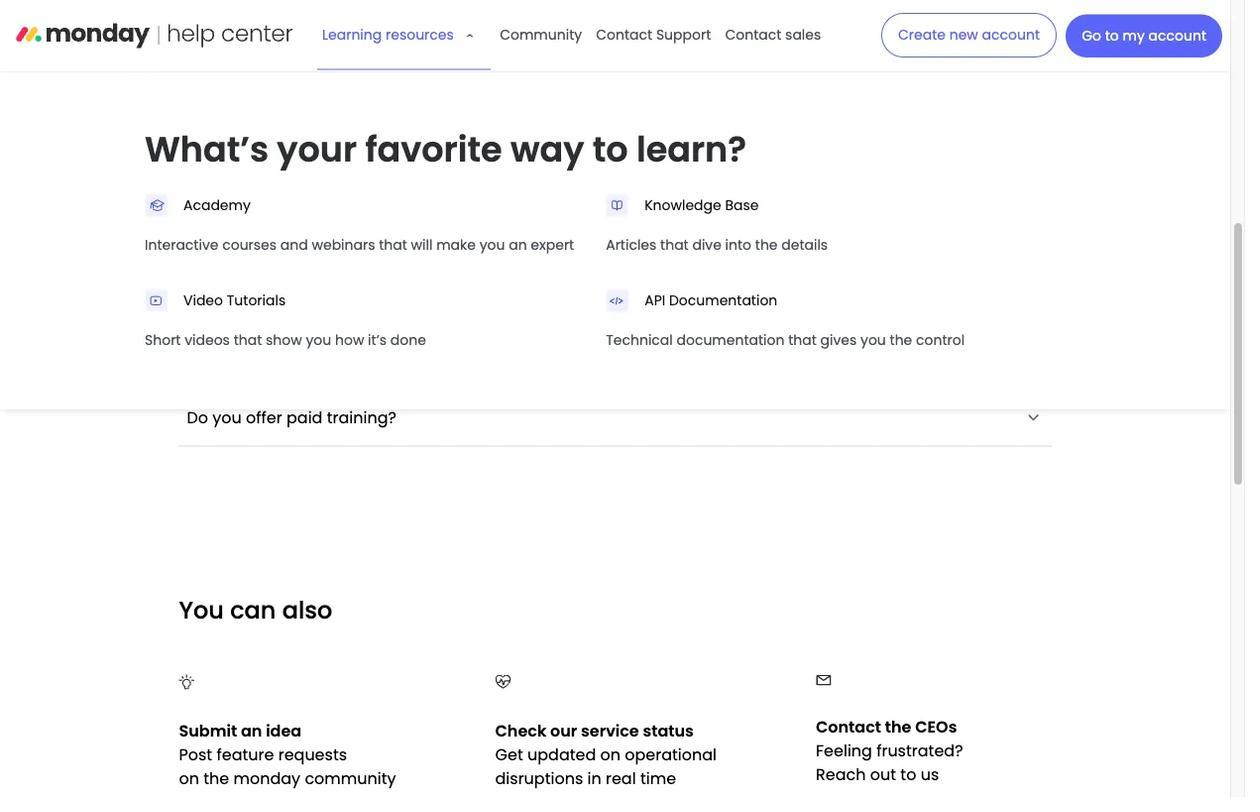 Task type: describe. For each thing, give the bounding box(es) containing it.
our
[[550, 721, 578, 743]]

you
[[179, 594, 224, 627]]

go to my account link
[[1066, 14, 1223, 58]]

reach
[[816, 764, 866, 787]]

technical
[[606, 330, 673, 350]]

updated
[[528, 745, 596, 767]]

icon image for contact
[[816, 675, 832, 686]]

interactive
[[145, 235, 219, 254]]

courses
[[222, 235, 277, 254]]

usage
[[481, 351, 531, 373]]

2 horizontal spatial plan
[[603, 151, 638, 174]]

the left control
[[890, 330, 913, 350]]

contact sales link
[[720, 15, 826, 55]]

gives
[[821, 330, 857, 350]]

click
[[341, 223, 375, 245]]

in inside our pricing is based on 2 variables: the feature plan you'd like to use, and the number of seats you purchase on the platform. once you've decided on the feature plan and number of seats, choose your preferred subscription payment: month-to-month or annual. payment is made in one upfront installment (so if you purchase a plan for one year, you will pay for one year upfront). to see all plans please go to your avatar > admin > billing and click on "upgrade now"
[[733, 175, 746, 197]]

icon image for check
[[495, 675, 511, 690]]

us
[[921, 764, 939, 787]]

documentation
[[677, 330, 785, 350]]

based
[[294, 127, 344, 150]]

and right use,
[[727, 127, 759, 150]]

make
[[437, 235, 476, 254]]

1 vertical spatial of
[[745, 151, 760, 174]]

admin
[[187, 223, 238, 245]]

short
[[145, 330, 181, 350]]

do
[[187, 407, 208, 429]]

the up subscription on the top
[[212, 151, 237, 174]]

you up automation on the top of page
[[306, 330, 331, 350]]

feeling
[[816, 741, 873, 763]]

learning resources link
[[317, 15, 491, 55]]

installment
[[847, 175, 934, 197]]

billing
[[255, 223, 301, 245]]

also
[[282, 594, 333, 627]]

avatar
[[956, 199, 1008, 221]]

platform?
[[535, 294, 612, 316]]

0 vertical spatial feature
[[496, 127, 553, 150]]

idea
[[266, 721, 302, 743]]

menu item icon image for academy
[[145, 194, 168, 217]]

the right into
[[756, 235, 778, 254]]

community
[[500, 25, 582, 45]]

create new account
[[899, 25, 1040, 45]]

the up decided
[[466, 127, 491, 150]]

api documentation
[[645, 291, 778, 310]]

can
[[230, 594, 276, 627]]

control
[[916, 330, 965, 350]]

plans
[[766, 199, 810, 221]]

check our service status get updated on operational disruptions in real time
[[495, 721, 717, 791]]

base
[[725, 195, 759, 215]]

menu item icon image for api documentation
[[606, 289, 629, 312]]

payment:
[[288, 175, 362, 197]]

offer
[[246, 407, 282, 429]]

0 vertical spatial number
[[793, 127, 856, 150]]

get
[[495, 745, 523, 767]]

seats
[[880, 127, 922, 150]]

operational
[[625, 745, 717, 767]]

frustrated?
[[877, 741, 964, 763]]

video
[[183, 291, 223, 310]]

to inside contact the ceos feeling frustrated? reach out to us
[[901, 764, 917, 787]]

pricing
[[220, 127, 274, 150]]

on inside submit an idea post feature requests on the monday community
[[179, 768, 199, 791]]

do you offer paid training?
[[187, 407, 397, 429]]

create
[[899, 25, 946, 45]]

api
[[645, 291, 666, 310]]

monday
[[234, 768, 301, 791]]

into
[[726, 235, 752, 254]]

upfront
[[785, 175, 843, 197]]

to
[[689, 199, 708, 221]]

contact support
[[596, 25, 711, 45]]

1 horizontal spatial account
[[1149, 26, 1207, 45]]

time
[[641, 768, 676, 791]]

month
[[451, 175, 503, 197]]

that up 'are'
[[234, 330, 262, 350]]

details
[[782, 235, 828, 254]]

how
[[187, 351, 221, 373]]

video tutorials
[[183, 291, 286, 310]]

like
[[643, 127, 668, 150]]

year
[[578, 199, 613, 221]]

and down it's
[[354, 351, 386, 373]]

0 horizontal spatial will
[[411, 235, 433, 254]]

monday.com logo image
[[16, 16, 294, 56]]

our pricing is based on 2 variables: the feature plan you'd like to use, and the number of seats you purchase on the platform. once you've decided on the feature plan and number of seats, choose your preferred subscription payment: month-to-month or annual. payment is made in one upfront installment (so if you purchase a plan for one year, you will pay for one year upfront). to see all plans please go to your avatar > admin > billing and click on "upgrade now"
[[187, 127, 1034, 245]]

support
[[656, 25, 711, 45]]

0 vertical spatial your
[[877, 151, 911, 174]]

menu item icon image for knowledge base
[[606, 194, 629, 217]]

go
[[871, 199, 892, 221]]

payment
[[590, 175, 660, 197]]

ceos
[[916, 717, 957, 739]]

preferred
[[916, 151, 989, 174]]

that down year,
[[379, 235, 407, 254]]

contact for contact sales
[[725, 25, 782, 45]]

service
[[581, 721, 639, 743]]

tutorials
[[227, 291, 286, 310]]

or inside our pricing is based on 2 variables: the feature plan you'd like to use, and the number of seats you purchase on the platform. once you've decided on the feature plan and number of seats, choose your preferred subscription payment: month-to-month or annual. payment is made in one upfront installment (so if you purchase a plan for one year, you will pay for one year upfront). to see all plans please go to your avatar > admin > billing and click on "upgrade now"
[[508, 175, 524, 197]]

contact the ceos feeling frustrated? reach out to us
[[816, 717, 964, 787]]

on inside check our service status get updated on operational disruptions in real time
[[601, 745, 621, 767]]

subscription
[[187, 175, 283, 197]]

the inside contact the ceos feeling frustrated? reach out to us
[[885, 717, 912, 739]]

icon image for submit
[[179, 675, 195, 690]]

2 for from the left
[[519, 199, 540, 221]]

paid
[[287, 407, 323, 429]]

variables:
[[387, 127, 461, 150]]

how are automation and integration usage and actions defined?
[[187, 351, 703, 373]]

automation
[[256, 351, 350, 373]]

on down year,
[[380, 223, 400, 245]]

articles
[[606, 235, 657, 254]]

0 horizontal spatial number
[[678, 151, 741, 174]]

seats,
[[765, 151, 810, 174]]

0 horizontal spatial purchase
[[187, 199, 262, 221]]

our
[[187, 127, 215, 150]]

0 vertical spatial purchase
[[960, 127, 1034, 150]]

contact for contact the ceos feeling frustrated? reach out to us
[[816, 717, 882, 739]]

1 horizontal spatial is
[[665, 175, 677, 197]]



Task type: vqa. For each thing, say whether or not it's contained in the screenshot.
Contact related to Contact Support
yes



Task type: locate. For each thing, give the bounding box(es) containing it.
contact support link
[[591, 15, 716, 55]]

is up platform.
[[278, 127, 290, 150]]

0 vertical spatial in
[[733, 175, 746, 197]]

one up all
[[751, 175, 781, 197]]

1 horizontal spatial or
[[508, 175, 524, 197]]

the up annual.
[[511, 151, 537, 174]]

the inside submit an idea post feature requests on the monday community
[[204, 768, 229, 791]]

0 horizontal spatial contact
[[596, 25, 653, 45]]

0 horizontal spatial account
[[982, 25, 1040, 45]]

academy
[[183, 195, 251, 215]]

2 icon image from the left
[[495, 675, 511, 690]]

an
[[509, 235, 527, 254], [241, 721, 262, 743]]

menu item icon image left api
[[606, 289, 629, 312]]

made
[[681, 175, 728, 197]]

of right demos on the top
[[485, 294, 501, 316]]

> left billing
[[243, 223, 250, 245]]

1 horizontal spatial will
[[456, 199, 480, 221]]

contact inside 'contact support' link
[[596, 25, 653, 45]]

plan right a
[[281, 199, 316, 221]]

1 horizontal spatial >
[[1012, 199, 1020, 221]]

short videos that show you how it's done
[[145, 330, 426, 350]]

videos
[[185, 330, 230, 350]]

you've
[[363, 151, 413, 174]]

check
[[495, 721, 547, 743]]

in left real
[[588, 768, 602, 791]]

one up click
[[346, 199, 376, 221]]

integration
[[390, 351, 477, 373]]

menu item icon image
[[145, 194, 168, 217], [606, 194, 629, 217], [145, 289, 168, 312], [606, 289, 629, 312]]

the up frustrated?
[[885, 717, 912, 739]]

technical documentation that gives you the control
[[606, 330, 965, 350]]

2 vertical spatial of
[[485, 294, 501, 316]]

on down service
[[601, 745, 621, 767]]

in up all
[[733, 175, 746, 197]]

your up installment
[[877, 151, 911, 174]]

1 horizontal spatial one
[[544, 199, 574, 221]]

training?
[[327, 407, 397, 429]]

on down post at the left of the page
[[179, 768, 199, 791]]

menu item icon image up interactive
[[145, 194, 168, 217]]

your down (so
[[917, 199, 951, 221]]

an left the idea
[[241, 721, 262, 743]]

show
[[266, 330, 302, 350]]

or right live
[[328, 294, 344, 316]]

1 icon image from the left
[[179, 675, 195, 690]]

documentation
[[669, 291, 778, 310]]

0 horizontal spatial plan
[[281, 199, 316, 221]]

account
[[982, 25, 1040, 45], [1149, 26, 1207, 45]]

go
[[1082, 26, 1102, 45]]

1 vertical spatial your
[[917, 199, 951, 221]]

articles that dive into the details
[[606, 235, 828, 254]]

on left 2
[[349, 127, 369, 150]]

"upgrade
[[404, 223, 477, 245]]

if
[[968, 175, 977, 197]]

1 horizontal spatial in
[[733, 175, 746, 197]]

(so
[[939, 175, 964, 197]]

the up seats,
[[763, 127, 789, 150]]

for down payment:
[[321, 199, 342, 221]]

that
[[379, 235, 407, 254], [661, 235, 689, 254], [234, 330, 262, 350], [789, 330, 817, 350]]

your
[[877, 151, 911, 174], [917, 199, 951, 221]]

the
[[466, 127, 491, 150], [763, 127, 789, 150], [212, 151, 237, 174], [511, 151, 537, 174], [756, 235, 778, 254], [505, 294, 531, 316], [890, 330, 913, 350], [885, 717, 912, 739], [204, 768, 229, 791]]

expert
[[531, 235, 574, 254]]

create new account link
[[882, 13, 1057, 58]]

and
[[727, 127, 759, 150], [642, 151, 674, 174], [305, 223, 337, 245], [281, 235, 308, 254], [354, 351, 386, 373], [535, 351, 567, 373]]

2 horizontal spatial of
[[860, 127, 875, 150]]

contact
[[596, 25, 653, 45], [725, 25, 782, 45], [816, 717, 882, 739]]

done
[[391, 330, 426, 350]]

upfront).
[[618, 199, 685, 221]]

any
[[263, 294, 293, 316]]

0 vertical spatial will
[[456, 199, 480, 221]]

0 horizontal spatial one
[[346, 199, 376, 221]]

0 horizontal spatial >
[[243, 223, 250, 245]]

community link
[[495, 15, 587, 55]]

0 horizontal spatial is
[[278, 127, 290, 150]]

submit
[[179, 721, 237, 743]]

purchase up preferred on the right top of the page
[[960, 127, 1034, 150]]

recorded
[[349, 294, 421, 316]]

webinars
[[312, 235, 375, 254]]

one down annual.
[[544, 199, 574, 221]]

0 vertical spatial plan
[[557, 127, 592, 150]]

will down month
[[456, 199, 480, 221]]

1 horizontal spatial an
[[509, 235, 527, 254]]

and right usage
[[535, 351, 567, 373]]

icon image
[[179, 675, 195, 690], [495, 675, 511, 690], [816, 675, 832, 686]]

1 horizontal spatial icon image
[[495, 675, 511, 690]]

purchase
[[960, 127, 1034, 150], [187, 199, 262, 221]]

interactive courses and webinars that will make you an expert
[[145, 235, 574, 254]]

contact left sales
[[725, 25, 782, 45]]

1 horizontal spatial purchase
[[960, 127, 1034, 150]]

account right new
[[982, 25, 1040, 45]]

you right gives
[[861, 330, 886, 350]]

feature
[[496, 127, 553, 150], [541, 151, 598, 174], [217, 745, 274, 767]]

annual.
[[528, 175, 586, 197]]

icon image up submit
[[179, 675, 195, 690]]

see
[[712, 199, 740, 221]]

plan
[[557, 127, 592, 150], [603, 151, 638, 174], [281, 199, 316, 221]]

knowledge base
[[645, 195, 759, 215]]

0 vertical spatial of
[[860, 127, 875, 150]]

will
[[456, 199, 480, 221], [411, 235, 433, 254]]

of left seats
[[860, 127, 875, 150]]

1 horizontal spatial your
[[917, 199, 951, 221]]

0 horizontal spatial an
[[241, 721, 262, 743]]

1 vertical spatial an
[[241, 721, 262, 743]]

out
[[870, 764, 897, 787]]

1 horizontal spatial of
[[745, 151, 760, 174]]

1 horizontal spatial number
[[793, 127, 856, 150]]

or
[[508, 175, 524, 197], [328, 294, 344, 316]]

icon image up the "check"
[[495, 675, 511, 690]]

the down post at the left of the page
[[204, 768, 229, 791]]

pay
[[484, 199, 514, 221]]

> right avatar
[[1012, 199, 1020, 221]]

plan down you'd
[[603, 151, 638, 174]]

1 vertical spatial >
[[243, 223, 250, 245]]

menu item icon image up articles
[[606, 194, 629, 217]]

are
[[187, 294, 213, 316]]

feature inside submit an idea post feature requests on the monday community
[[217, 745, 274, 767]]

contact left support
[[596, 25, 653, 45]]

purchase down subscription on the top
[[187, 199, 262, 221]]

you down to- at top
[[423, 199, 452, 221]]

will left make
[[411, 235, 433, 254]]

you right do
[[213, 407, 242, 429]]

1 vertical spatial is
[[665, 175, 677, 197]]

2 vertical spatial feature
[[217, 745, 274, 767]]

0 vertical spatial >
[[1012, 199, 1020, 221]]

number up choose
[[793, 127, 856, 150]]

will inside our pricing is based on 2 variables: the feature plan you'd like to use, and the number of seats you purchase on the platform. once you've decided on the feature plan and number of seats, choose your preferred subscription payment: month-to-month or annual. payment is made in one upfront installment (so if you purchase a plan for one year, you will pay for one year upfront). to see all plans please go to your avatar > admin > billing and click on "upgrade now"
[[456, 199, 480, 221]]

arrow image
[[1024, 407, 1044, 430]]

learning resources
[[322, 25, 454, 45]]

0 horizontal spatial of
[[485, 294, 501, 316]]

1 vertical spatial in
[[588, 768, 602, 791]]

contact inside contact the ceos feeling frustrated? reach out to us
[[816, 717, 882, 739]]

icon image up the feeling
[[816, 675, 832, 686]]

you can also
[[179, 594, 333, 627]]

is up upfront).
[[665, 175, 677, 197]]

0 vertical spatial or
[[508, 175, 524, 197]]

requests
[[278, 745, 347, 767]]

3 icon image from the left
[[816, 675, 832, 686]]

on down the our
[[187, 151, 207, 174]]

2 horizontal spatial one
[[751, 175, 781, 197]]

0 vertical spatial an
[[509, 235, 527, 254]]

0 horizontal spatial or
[[328, 294, 344, 316]]

for right pay
[[519, 199, 540, 221]]

are there any live or recorded demos of the platform?
[[187, 294, 612, 316]]

a
[[266, 199, 277, 221]]

you up preferred on the right top of the page
[[926, 127, 955, 150]]

for
[[321, 199, 342, 221], [519, 199, 540, 221]]

1 vertical spatial will
[[411, 235, 433, 254]]

on up month
[[487, 151, 507, 174]]

0 horizontal spatial for
[[321, 199, 342, 221]]

you
[[926, 127, 955, 150], [981, 175, 1010, 197], [423, 199, 452, 221], [480, 235, 505, 254], [306, 330, 331, 350], [861, 330, 886, 350], [213, 407, 242, 429]]

1 vertical spatial purchase
[[187, 199, 262, 221]]

and down like at the right top
[[642, 151, 674, 174]]

defined?
[[634, 351, 703, 373]]

contact up the feeling
[[816, 717, 882, 739]]

account right my
[[1149, 26, 1207, 45]]

my
[[1123, 26, 1145, 45]]

0 horizontal spatial icon image
[[179, 675, 195, 690]]

1 for from the left
[[321, 199, 342, 221]]

0 vertical spatial is
[[278, 127, 290, 150]]

once
[[317, 151, 359, 174]]

now"
[[481, 223, 519, 245]]

menu item icon image for video tutorials
[[145, 289, 168, 312]]

2 horizontal spatial contact
[[816, 717, 882, 739]]

and left click
[[305, 223, 337, 245]]

1 vertical spatial feature
[[541, 151, 598, 174]]

there
[[218, 294, 259, 316]]

month-
[[367, 175, 427, 197]]

contact inside contact sales link
[[725, 25, 782, 45]]

you right if
[[981, 175, 1010, 197]]

and right courses
[[281, 235, 308, 254]]

platform.
[[241, 151, 312, 174]]

1 horizontal spatial contact
[[725, 25, 782, 45]]

year,
[[381, 199, 418, 221]]

1 horizontal spatial for
[[519, 199, 540, 221]]

menu item icon image up "short"
[[145, 289, 168, 312]]

the left "platform?"
[[505, 294, 531, 316]]

an inside submit an idea post feature requests on the monday community
[[241, 721, 262, 743]]

you down pay
[[480, 235, 505, 254]]

resources
[[386, 25, 454, 45]]

an left expert
[[509, 235, 527, 254]]

sales
[[786, 25, 821, 45]]

1 vertical spatial number
[[678, 151, 741, 174]]

2 horizontal spatial icon image
[[816, 675, 832, 686]]

live
[[297, 294, 324, 316]]

of left seats,
[[745, 151, 760, 174]]

or up pay
[[508, 175, 524, 197]]

1 horizontal spatial plan
[[557, 127, 592, 150]]

all
[[744, 199, 762, 221]]

go to my account
[[1082, 26, 1207, 45]]

0 horizontal spatial in
[[588, 768, 602, 791]]

number down use,
[[678, 151, 741, 174]]

plan left you'd
[[557, 127, 592, 150]]

in inside check our service status get updated on operational disruptions in real time
[[588, 768, 602, 791]]

in
[[733, 175, 746, 197], [588, 768, 602, 791]]

0 horizontal spatial your
[[877, 151, 911, 174]]

disruptions
[[495, 768, 583, 791]]

are
[[225, 351, 252, 373]]

contact for contact support
[[596, 25, 653, 45]]

that left dive
[[661, 235, 689, 254]]

1 vertical spatial or
[[328, 294, 344, 316]]

2 vertical spatial plan
[[281, 199, 316, 221]]

1 vertical spatial plan
[[603, 151, 638, 174]]

that left gives
[[789, 330, 817, 350]]



